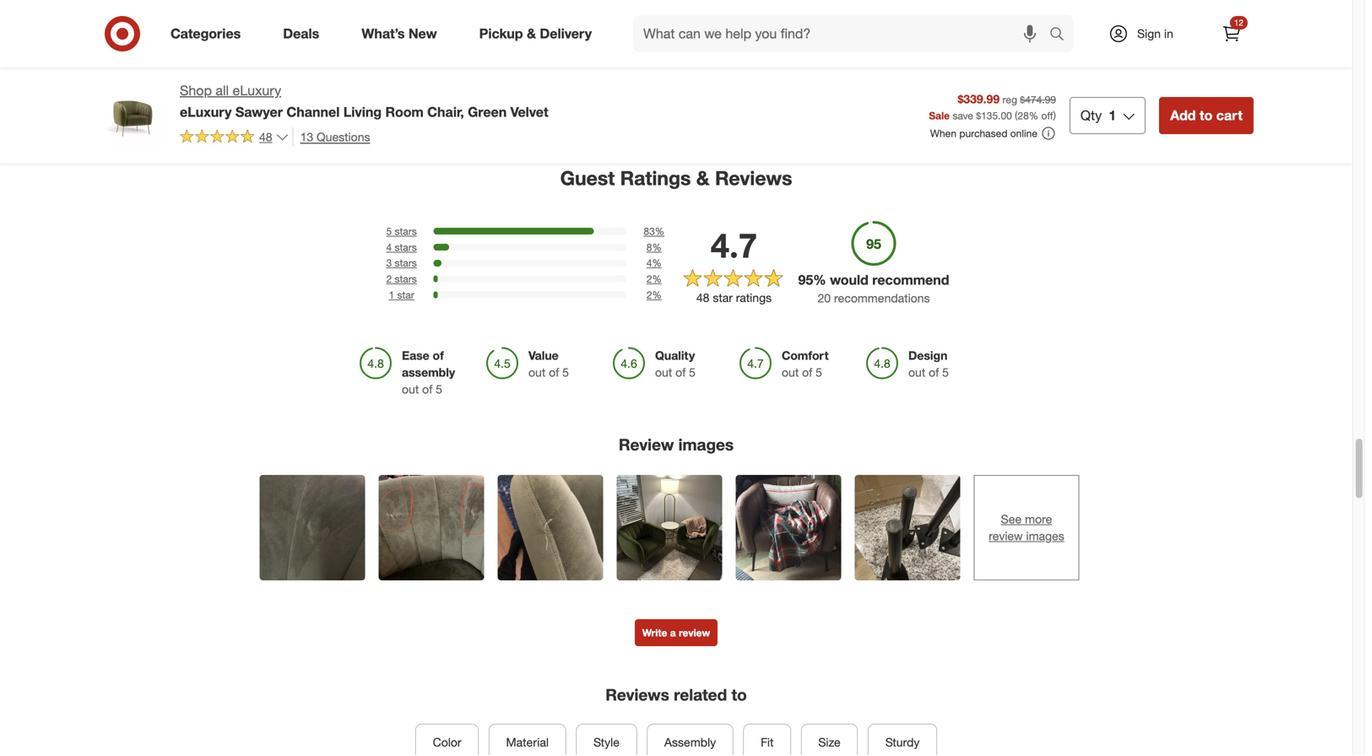 Task type: vqa. For each thing, say whether or not it's contained in the screenshot.


Task type: describe. For each thing, give the bounding box(es) containing it.
5 for value out of 5
[[562, 365, 569, 380]]

12
[[1234, 17, 1244, 28]]

star for 1
[[397, 289, 414, 301]]

a
[[670, 627, 676, 640]]

fit button
[[744, 724, 791, 756]]

ease
[[402, 348, 429, 363]]

velvet
[[510, 104, 548, 120]]

reg
[[1003, 93, 1017, 106]]

3 stars
[[386, 257, 417, 269]]

metal
[[651, 21, 680, 35]]

$
[[976, 109, 981, 122]]

assembly
[[664, 735, 716, 750]]

1 horizontal spatial 1
[[1109, 107, 1116, 124]]

boucle
[[281, 33, 318, 48]]

out for value out of 5
[[529, 365, 546, 380]]

$339.99
[[958, 92, 1000, 106]]

upholstered bench with wood base cream boucle - homepop
[[281, 4, 409, 48]]

costway
[[109, 4, 155, 19]]

to inside the "costway modern tv stand for tv's up to 55" w/ 3-tier open shelves"
[[204, 19, 214, 33]]

sign
[[1137, 26, 1161, 41]]

when purchased online
[[930, 127, 1038, 140]]

save
[[953, 109, 973, 122]]

48 link
[[180, 127, 289, 148]]

value out of 5
[[529, 348, 569, 380]]

% for 1 star
[[652, 289, 662, 301]]

55"
[[218, 19, 236, 33]]

material button
[[489, 724, 566, 756]]

20
[[818, 291, 831, 306]]

of for comfort out of 5
[[802, 365, 812, 380]]

room
[[385, 104, 424, 120]]

1 sponsored link from the left
[[453, 0, 592, 46]]

4 %
[[646, 257, 662, 269]]

all
[[216, 82, 229, 99]]

wooden
[[664, 0, 708, 6]]

out for design out of 5
[[908, 365, 926, 380]]

|
[[712, 21, 715, 35]]

recommendations
[[834, 291, 930, 306]]

image of eluxury sawyer channel living room chair, green velvet image
[[99, 81, 166, 149]]

design out of 5
[[908, 348, 949, 380]]

guest review image 2 of 12, zoom in image
[[379, 475, 484, 581]]

shelves
[[191, 33, 232, 48]]

5 for quality out of 5
[[689, 365, 696, 380]]

out inside ease of assembly out of 5
[[402, 382, 419, 397]]

purchased
[[959, 127, 1008, 140]]

2 % for stars
[[646, 273, 662, 285]]

5 stars
[[386, 225, 417, 238]]

write a review
[[642, 627, 710, 640]]

shop all eluxury eluxury sawyer channel living room chair, green velvet
[[180, 82, 548, 120]]

pickup & delivery
[[479, 25, 592, 42]]

3-
[[125, 33, 135, 48]]

95
[[798, 272, 813, 288]]

guest review image 1 of 12, zoom in image
[[260, 475, 365, 581]]

channel
[[287, 104, 340, 120]]

guest review image 3 of 12, zoom in image
[[498, 475, 603, 581]]

green
[[468, 104, 507, 120]]

135.00
[[981, 109, 1012, 122]]

stars for 2 stars
[[395, 273, 417, 285]]

up
[[187, 19, 201, 33]]

5 inside ease of assembly out of 5
[[436, 382, 442, 397]]

sawyer
[[235, 104, 283, 120]]

sturdy
[[885, 735, 920, 750]]

artful
[[718, 21, 763, 35]]

in
[[1164, 26, 1173, 41]]

4 for 4 stars
[[386, 241, 392, 254]]

2 for 1 star
[[646, 289, 652, 301]]

pickup
[[479, 25, 523, 42]]

see more review images button
[[974, 475, 1079, 581]]

homepop
[[329, 33, 382, 48]]

grey
[[715, 35, 747, 50]]

with inside the aurora wooden upholstered armchair with metal legs | artful living design-grey
[[626, 21, 647, 35]]

out for comfort out of 5
[[782, 365, 799, 380]]

1 horizontal spatial &
[[696, 166, 710, 190]]

aurora
[[626, 0, 660, 6]]

13 questions link
[[293, 127, 370, 147]]

% for 5 stars
[[655, 225, 665, 238]]

to inside 'button'
[[1200, 107, 1213, 124]]

related
[[674, 686, 727, 705]]

see
[[1001, 512, 1022, 527]]

4 stars
[[386, 241, 417, 254]]

0 vertical spatial reviews
[[715, 166, 792, 190]]

qty 1
[[1081, 107, 1116, 124]]

shop
[[180, 82, 212, 99]]

design
[[908, 348, 948, 363]]

review images
[[619, 435, 734, 455]]

guest review image 6 of 12, zoom in image
[[855, 475, 960, 581]]

star for 48
[[713, 290, 733, 305]]

upholstered inside the aurora wooden upholstered armchair with metal legs | artful living design-grey
[[626, 6, 691, 21]]

costway modern tv stand for tv's up to 55" w/ 3-tier open shelves
[[109, 4, 236, 48]]

2 stars
[[386, 273, 417, 285]]

% for 2 stars
[[652, 273, 662, 285]]

stars for 5 stars
[[395, 225, 417, 238]]

% inside 95 % would recommend 20 recommendations
[[813, 272, 826, 288]]

sign in
[[1137, 26, 1173, 41]]

style
[[593, 735, 620, 750]]

1 vertical spatial 1
[[389, 289, 394, 301]]

48 for 48
[[259, 129, 272, 144]]

what's new link
[[347, 15, 458, 52]]

review
[[619, 435, 674, 455]]

review for see more review images
[[989, 529, 1023, 544]]

2 for 2 stars
[[646, 273, 652, 285]]

qty
[[1081, 107, 1102, 124]]

1 vertical spatial reviews
[[606, 686, 669, 705]]

-
[[321, 33, 326, 48]]

living
[[343, 104, 382, 120]]

quality
[[655, 348, 695, 363]]

add
[[1170, 107, 1196, 124]]

28
[[1018, 109, 1029, 122]]



Task type: locate. For each thing, give the bounding box(es) containing it.
star
[[397, 289, 414, 301], [713, 290, 733, 305]]

4 stars from the top
[[395, 273, 417, 285]]

search
[[1042, 27, 1082, 44]]

)
[[1053, 109, 1056, 122]]

0 vertical spatial 2 %
[[646, 273, 662, 285]]

3
[[386, 257, 392, 269]]

& right pickup on the top left of the page
[[527, 25, 536, 42]]

of for value out of 5
[[549, 365, 559, 380]]

0 horizontal spatial 48
[[259, 129, 272, 144]]

2 % for star
[[646, 289, 662, 301]]

2 horizontal spatial sponsored link
[[1142, 0, 1281, 46]]

83 %
[[644, 225, 665, 238]]

out down comfort
[[782, 365, 799, 380]]

stars down 4 stars
[[395, 257, 417, 269]]

search button
[[1042, 15, 1082, 56]]

0 vertical spatial 1
[[1109, 107, 1116, 124]]

star left the ratings
[[713, 290, 733, 305]]

0 horizontal spatial 1
[[389, 289, 394, 301]]

review
[[989, 529, 1023, 544], [679, 627, 710, 640]]

fit
[[761, 735, 774, 750]]

1 vertical spatial &
[[696, 166, 710, 190]]

eluxury up sawyer
[[233, 82, 281, 99]]

1 horizontal spatial 4
[[646, 257, 652, 269]]

stars for 4 stars
[[395, 241, 417, 254]]

0 horizontal spatial with
[[387, 4, 409, 19]]

1 horizontal spatial review
[[989, 529, 1023, 544]]

stand
[[109, 19, 140, 33]]

armchair
[[694, 6, 742, 21]]

base
[[315, 19, 342, 33]]

with inside upholstered bench with wood base cream boucle - homepop
[[387, 4, 409, 19]]

out inside quality out of 5
[[655, 365, 672, 380]]

1 horizontal spatial star
[[713, 290, 733, 305]]

deals link
[[269, 15, 340, 52]]

review inside see more review images
[[989, 529, 1023, 544]]

1 horizontal spatial reviews
[[715, 166, 792, 190]]

5 inside quality out of 5
[[689, 365, 696, 380]]

wood
[[281, 19, 312, 33]]

out down 'value'
[[529, 365, 546, 380]]

sponsored
[[109, 33, 159, 46], [281, 33, 331, 46], [453, 33, 503, 46], [798, 33, 848, 46], [1142, 33, 1192, 46], [626, 35, 676, 48]]

questions
[[317, 129, 370, 144]]

0 horizontal spatial sponsored link
[[453, 0, 592, 46]]

ratings
[[736, 290, 772, 305]]

1 vertical spatial review
[[679, 627, 710, 640]]

of inside value out of 5
[[549, 365, 559, 380]]

1 vertical spatial 2 %
[[646, 289, 662, 301]]

review down see
[[989, 529, 1023, 544]]

2 horizontal spatial to
[[1200, 107, 1213, 124]]

of up assembly
[[433, 348, 444, 363]]

add to cart
[[1170, 107, 1243, 124]]

with down aurora
[[626, 21, 647, 35]]

5 inside design out of 5
[[942, 365, 949, 380]]

bench
[[350, 4, 384, 19]]

to right related
[[732, 686, 747, 705]]

legs
[[683, 21, 709, 35]]

eluxury down shop on the left top of the page
[[180, 104, 232, 120]]

guest review image 4 of 12, zoom in image
[[617, 475, 722, 581]]

stars down '3 stars'
[[395, 273, 417, 285]]

of inside comfort out of 5
[[802, 365, 812, 380]]

1 vertical spatial 48
[[696, 290, 710, 305]]

1 vertical spatial 4
[[646, 257, 652, 269]]

2 2 % from the top
[[646, 289, 662, 301]]

48 star ratings
[[696, 290, 772, 305]]

star down 2 stars
[[397, 289, 414, 301]]

out down quality
[[655, 365, 672, 380]]

1 vertical spatial to
[[1200, 107, 1213, 124]]

of down quality
[[676, 365, 686, 380]]

3 stars from the top
[[395, 257, 417, 269]]

of down comfort
[[802, 365, 812, 380]]

more
[[1025, 512, 1052, 527]]

reviews
[[715, 166, 792, 190], [606, 686, 669, 705]]

stars for 3 stars
[[395, 257, 417, 269]]

8 %
[[646, 241, 662, 254]]

4
[[386, 241, 392, 254], [646, 257, 652, 269]]

1 vertical spatial eluxury
[[180, 104, 232, 120]]

reviews up 4.7
[[715, 166, 792, 190]]

to right add
[[1200, 107, 1213, 124]]

delivery
[[540, 25, 592, 42]]

2 sponsored link from the left
[[798, 0, 936, 46]]

5 for comfort out of 5
[[816, 365, 822, 380]]

of inside quality out of 5
[[676, 365, 686, 380]]

48 for 48 star ratings
[[696, 290, 710, 305]]

categories
[[171, 25, 241, 42]]

out down assembly
[[402, 382, 419, 397]]

4 up the 3 in the top left of the page
[[386, 241, 392, 254]]

of down 'value'
[[549, 365, 559, 380]]

0 horizontal spatial images
[[678, 435, 734, 455]]

What can we help you find? suggestions appear below search field
[[633, 15, 1054, 52]]

what's new
[[362, 25, 437, 42]]

8
[[646, 241, 652, 254]]

upholstered up deals
[[281, 4, 346, 19]]

upholstered
[[281, 4, 346, 19], [626, 6, 691, 21]]

style button
[[576, 724, 637, 756]]

2 vertical spatial to
[[732, 686, 747, 705]]

of inside design out of 5
[[929, 365, 939, 380]]

out inside value out of 5
[[529, 365, 546, 380]]

1 2 % from the top
[[646, 273, 662, 285]]

1 down 2 stars
[[389, 289, 394, 301]]

1 horizontal spatial to
[[732, 686, 747, 705]]

design-
[[666, 35, 715, 50]]

5 inside comfort out of 5
[[816, 365, 822, 380]]

48 left the ratings
[[696, 290, 710, 305]]

% for 3 stars
[[652, 257, 662, 269]]

1
[[1109, 107, 1116, 124], [389, 289, 394, 301]]

1 right qty
[[1109, 107, 1116, 124]]

1 star
[[389, 289, 414, 301]]

images inside see more review images
[[1026, 529, 1064, 544]]

stars
[[395, 225, 417, 238], [395, 241, 417, 254], [395, 257, 417, 269], [395, 273, 417, 285]]

out inside comfort out of 5
[[782, 365, 799, 380]]

out inside design out of 5
[[908, 365, 926, 380]]

review for write a review
[[679, 627, 710, 640]]

5 inside value out of 5
[[562, 365, 569, 380]]

0 vertical spatial &
[[527, 25, 536, 42]]

13 questions
[[300, 129, 370, 144]]

0 horizontal spatial to
[[204, 19, 214, 33]]

1 horizontal spatial 48
[[696, 290, 710, 305]]

images right review on the left bottom of page
[[678, 435, 734, 455]]

1 horizontal spatial images
[[1026, 529, 1064, 544]]

(
[[1015, 109, 1018, 122]]

4 down 8
[[646, 257, 652, 269]]

comfort
[[782, 348, 829, 363]]

1 vertical spatial with
[[626, 21, 647, 35]]

1 horizontal spatial with
[[626, 21, 647, 35]]

of for quality out of 5
[[676, 365, 686, 380]]

sponsored link
[[453, 0, 592, 46], [798, 0, 936, 46], [1142, 0, 1281, 46]]

1 horizontal spatial upholstered
[[626, 6, 691, 21]]

chair,
[[427, 104, 464, 120]]

48 down sawyer
[[259, 129, 272, 144]]

& right ratings
[[696, 166, 710, 190]]

1 stars from the top
[[395, 225, 417, 238]]

0 vertical spatial review
[[989, 529, 1023, 544]]

reviews up style button in the bottom left of the page
[[606, 686, 669, 705]]

eluxury
[[233, 82, 281, 99], [180, 104, 232, 120]]

guest
[[560, 166, 615, 190]]

online
[[1010, 127, 1038, 140]]

0 vertical spatial 4
[[386, 241, 392, 254]]

12 link
[[1213, 15, 1250, 52]]

quality out of 5
[[655, 348, 696, 380]]

2
[[386, 273, 392, 285], [646, 273, 652, 285], [646, 289, 652, 301]]

tv's
[[161, 19, 184, 33]]

size button
[[801, 724, 858, 756]]

upholstered up living
[[626, 6, 691, 21]]

with up what's new
[[387, 4, 409, 19]]

48 inside 48 link
[[259, 129, 272, 144]]

0 vertical spatial with
[[387, 4, 409, 19]]

0 vertical spatial images
[[678, 435, 734, 455]]

0 horizontal spatial reviews
[[606, 686, 669, 705]]

assembly button
[[647, 724, 733, 756]]

see more review images
[[989, 512, 1064, 544]]

& inside pickup & delivery link
[[527, 25, 536, 42]]

0 horizontal spatial star
[[397, 289, 414, 301]]

1 vertical spatial images
[[1026, 529, 1064, 544]]

images down more
[[1026, 529, 1064, 544]]

5 for design out of 5
[[942, 365, 949, 380]]

of down assembly
[[422, 382, 432, 397]]

tv
[[203, 4, 217, 19]]

review right a
[[679, 627, 710, 640]]

$339.99 reg $474.99 sale save $ 135.00 ( 28 % off )
[[929, 92, 1056, 122]]

0 horizontal spatial 4
[[386, 241, 392, 254]]

0 horizontal spatial upholstered
[[281, 4, 346, 19]]

sale
[[929, 109, 950, 122]]

4 for 4 %
[[646, 257, 652, 269]]

to right up
[[204, 19, 214, 33]]

of for design out of 5
[[929, 365, 939, 380]]

images
[[678, 435, 734, 455], [1026, 529, 1064, 544]]

of down design
[[929, 365, 939, 380]]

0 vertical spatial 48
[[259, 129, 272, 144]]

deals
[[283, 25, 319, 42]]

out down design
[[908, 365, 926, 380]]

% for 4 stars
[[652, 241, 662, 254]]

0 horizontal spatial &
[[527, 25, 536, 42]]

0 horizontal spatial review
[[679, 627, 710, 640]]

stars down 5 stars
[[395, 241, 417, 254]]

0 vertical spatial to
[[204, 19, 214, 33]]

0 horizontal spatial eluxury
[[180, 104, 232, 120]]

0 vertical spatial eluxury
[[233, 82, 281, 99]]

out for quality out of 5
[[655, 365, 672, 380]]

stars up 4 stars
[[395, 225, 417, 238]]

% inside $339.99 reg $474.99 sale save $ 135.00 ( 28 % off )
[[1029, 109, 1039, 122]]

2 stars from the top
[[395, 241, 417, 254]]

cream
[[346, 19, 381, 33]]

upholstered inside upholstered bench with wood base cream boucle - homepop
[[281, 4, 346, 19]]

sturdy button
[[868, 724, 937, 756]]

add to cart button
[[1159, 97, 1254, 134]]

with
[[387, 4, 409, 19], [626, 21, 647, 35]]

w/
[[109, 33, 122, 48]]

color button
[[415, 724, 479, 756]]

ratings
[[620, 166, 691, 190]]

83
[[644, 225, 655, 238]]

1 horizontal spatial sponsored link
[[798, 0, 936, 46]]

guest review image 5 of 12, zoom in image
[[736, 475, 841, 581]]

3 sponsored link from the left
[[1142, 0, 1281, 46]]

assembly
[[402, 365, 455, 380]]

1 horizontal spatial eluxury
[[233, 82, 281, 99]]

sign in link
[[1094, 15, 1200, 52]]

size
[[818, 735, 841, 750]]



